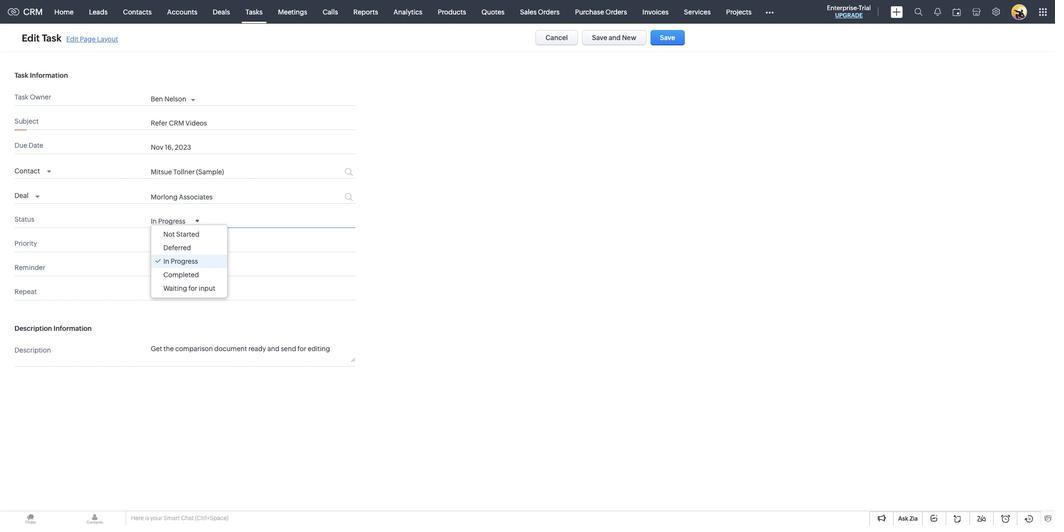 Task type: describe. For each thing, give the bounding box(es) containing it.
analytics link
[[386, 0, 430, 23]]

meetings link
[[270, 0, 315, 23]]

quotes
[[482, 8, 505, 16]]

enterprise-
[[827, 4, 859, 12]]

signals image
[[934, 8, 941, 16]]

Other Modules field
[[760, 4, 780, 20]]

search element
[[909, 0, 929, 24]]

(ctrl+space)
[[195, 515, 229, 522]]

started
[[176, 230, 199, 238]]

contacts link
[[115, 0, 159, 23]]

chat
[[181, 515, 194, 522]]

products
[[438, 8, 466, 16]]

0 vertical spatial task
[[42, 32, 62, 43]]

in progress inside field
[[151, 217, 185, 225]]

information for task information
[[30, 72, 68, 79]]

invoices link
[[635, 0, 677, 23]]

in inside field
[[151, 217, 157, 225]]

deals
[[213, 8, 230, 16]]

not started
[[163, 230, 199, 238]]

create menu element
[[885, 0, 909, 23]]

home link
[[47, 0, 81, 23]]

information for description information
[[54, 325, 92, 332]]

leads
[[89, 8, 108, 16]]

calls link
[[315, 0, 346, 23]]

chats image
[[0, 512, 61, 526]]

reports
[[354, 8, 378, 16]]

meetings
[[278, 8, 307, 16]]

tasks link
[[238, 0, 270, 23]]

deals link
[[205, 0, 238, 23]]

accounts
[[167, 8, 197, 16]]

nelson
[[164, 95, 186, 103]]

products link
[[430, 0, 474, 23]]

deal
[[15, 192, 29, 200]]

trial
[[859, 4, 871, 12]]

Deal field
[[15, 189, 40, 201]]

orders for purchase orders
[[606, 8, 627, 16]]

zia
[[910, 516, 918, 523]]

crm
[[23, 7, 43, 17]]

signals element
[[929, 0, 947, 24]]

purchase
[[575, 8, 604, 16]]

date
[[29, 142, 43, 149]]

analytics
[[394, 8, 422, 16]]

quotes link
[[474, 0, 512, 23]]

ben nelson
[[151, 95, 186, 103]]

subject
[[15, 117, 39, 125]]



Task type: vqa. For each thing, say whether or not it's contained in the screenshot.
Trial
yes



Task type: locate. For each thing, give the bounding box(es) containing it.
calls
[[323, 8, 338, 16]]

progress up not in the top left of the page
[[158, 217, 185, 225]]

your
[[150, 515, 162, 522]]

1 horizontal spatial edit
[[66, 35, 78, 43]]

1 description from the top
[[15, 325, 52, 332]]

description for description information
[[15, 325, 52, 332]]

sales orders
[[520, 8, 560, 16]]

0 vertical spatial description
[[15, 325, 52, 332]]

edit task edit page layout
[[22, 32, 118, 43]]

enterprise-trial upgrade
[[827, 4, 871, 19]]

1 vertical spatial in
[[163, 258, 169, 265]]

profile image
[[1012, 4, 1027, 20]]

0 vertical spatial in
[[151, 217, 157, 225]]

0 horizontal spatial in
[[151, 217, 157, 225]]

In Progress field
[[151, 217, 199, 225]]

in progress up completed
[[163, 258, 198, 265]]

projects link
[[719, 0, 760, 23]]

progress inside in progress field
[[158, 217, 185, 225]]

orders right purchase
[[606, 8, 627, 16]]

task for task information
[[15, 72, 28, 79]]

sales orders link
[[512, 0, 567, 23]]

0 vertical spatial in progress
[[151, 217, 185, 225]]

search image
[[915, 8, 923, 16]]

accounts link
[[159, 0, 205, 23]]

in progress inside tree
[[163, 258, 198, 265]]

due
[[15, 142, 27, 149]]

1 vertical spatial in progress
[[163, 258, 198, 265]]

input
[[199, 285, 215, 292]]

sales
[[520, 8, 537, 16]]

1 vertical spatial task
[[15, 72, 28, 79]]

description information
[[15, 325, 92, 332]]

home
[[54, 8, 74, 16]]

Contact field
[[15, 165, 51, 176]]

tree containing not started
[[151, 225, 227, 298]]

task up task owner
[[15, 72, 28, 79]]

progress
[[158, 217, 185, 225], [171, 258, 198, 265]]

1 horizontal spatial orders
[[606, 8, 627, 16]]

tree
[[151, 225, 227, 298]]

here
[[131, 515, 144, 522]]

calendar image
[[953, 8, 961, 16]]

purchase orders
[[575, 8, 627, 16]]

due date
[[15, 142, 43, 149]]

reminder
[[15, 264, 45, 272]]

crm link
[[8, 7, 43, 17]]

tasks
[[246, 8, 263, 16]]

edit
[[22, 32, 40, 43], [66, 35, 78, 43]]

contacts image
[[64, 512, 125, 526]]

task
[[42, 32, 62, 43], [15, 72, 28, 79], [15, 93, 28, 101]]

not
[[163, 230, 175, 238]]

task left owner
[[15, 93, 28, 101]]

contact
[[15, 167, 40, 175]]

2 orders from the left
[[606, 8, 627, 16]]

reports link
[[346, 0, 386, 23]]

deferred
[[163, 244, 191, 252]]

page
[[80, 35, 96, 43]]

completed
[[163, 271, 199, 279]]

mmm d, yyyy text field
[[151, 144, 325, 151]]

in
[[151, 217, 157, 225], [163, 258, 169, 265]]

repeat
[[15, 288, 37, 296]]

layout
[[97, 35, 118, 43]]

smart
[[164, 515, 180, 522]]

progress up completed
[[171, 258, 198, 265]]

task information
[[15, 72, 68, 79]]

in progress
[[151, 217, 185, 225], [163, 258, 198, 265]]

progress inside tree
[[171, 258, 198, 265]]

1 vertical spatial progress
[[171, 258, 198, 265]]

orders
[[538, 8, 560, 16], [606, 8, 627, 16]]

in progress up not in the top left of the page
[[151, 217, 185, 225]]

description down description information
[[15, 346, 51, 354]]

description down repeat
[[15, 325, 52, 332]]

leads link
[[81, 0, 115, 23]]

upgrade
[[835, 12, 863, 19]]

None text field
[[151, 119, 355, 127], [151, 168, 308, 176], [151, 193, 308, 201], [151, 119, 355, 127], [151, 168, 308, 176], [151, 193, 308, 201]]

description
[[15, 325, 52, 332], [15, 346, 51, 354]]

1 horizontal spatial in
[[163, 258, 169, 265]]

here is your smart chat (ctrl+space)
[[131, 515, 229, 522]]

orders for sales orders
[[538, 8, 560, 16]]

orders inside "link"
[[606, 8, 627, 16]]

ask
[[898, 516, 909, 523]]

ask zia
[[898, 516, 918, 523]]

information
[[30, 72, 68, 79], [54, 325, 92, 332]]

create menu image
[[891, 6, 903, 18]]

waiting
[[163, 285, 187, 292]]

task down home at the top left of page
[[42, 32, 62, 43]]

contacts
[[123, 8, 152, 16]]

status
[[15, 215, 34, 223]]

edit left "page"
[[66, 35, 78, 43]]

projects
[[726, 8, 752, 16]]

2 vertical spatial task
[[15, 93, 28, 101]]

1 vertical spatial description
[[15, 346, 51, 354]]

owner
[[30, 93, 51, 101]]

edit page layout link
[[66, 35, 118, 43]]

1 vertical spatial information
[[54, 325, 92, 332]]

1 orders from the left
[[538, 8, 560, 16]]

services link
[[677, 0, 719, 23]]

ben
[[151, 95, 163, 103]]

task for task owner
[[15, 93, 28, 101]]

for
[[189, 285, 197, 292]]

0 horizontal spatial edit
[[22, 32, 40, 43]]

None button
[[536, 30, 578, 45], [582, 30, 647, 45], [651, 30, 685, 45], [536, 30, 578, 45], [582, 30, 647, 45], [651, 30, 685, 45]]

0 horizontal spatial orders
[[538, 8, 560, 16]]

priority
[[15, 240, 37, 247]]

Get the comparison document ready and send for editing text field
[[151, 345, 355, 362]]

task owner
[[15, 93, 51, 101]]

in inside tree
[[163, 258, 169, 265]]

purchase orders link
[[567, 0, 635, 23]]

2 description from the top
[[15, 346, 51, 354]]

profile element
[[1006, 0, 1033, 23]]

waiting for input
[[163, 285, 215, 292]]

description for description
[[15, 346, 51, 354]]

0 vertical spatial information
[[30, 72, 68, 79]]

invoices
[[643, 8, 669, 16]]

is
[[145, 515, 149, 522]]

services
[[684, 8, 711, 16]]

0 vertical spatial progress
[[158, 217, 185, 225]]

edit inside "edit task edit page layout"
[[66, 35, 78, 43]]

orders right sales
[[538, 8, 560, 16]]

edit down crm
[[22, 32, 40, 43]]



